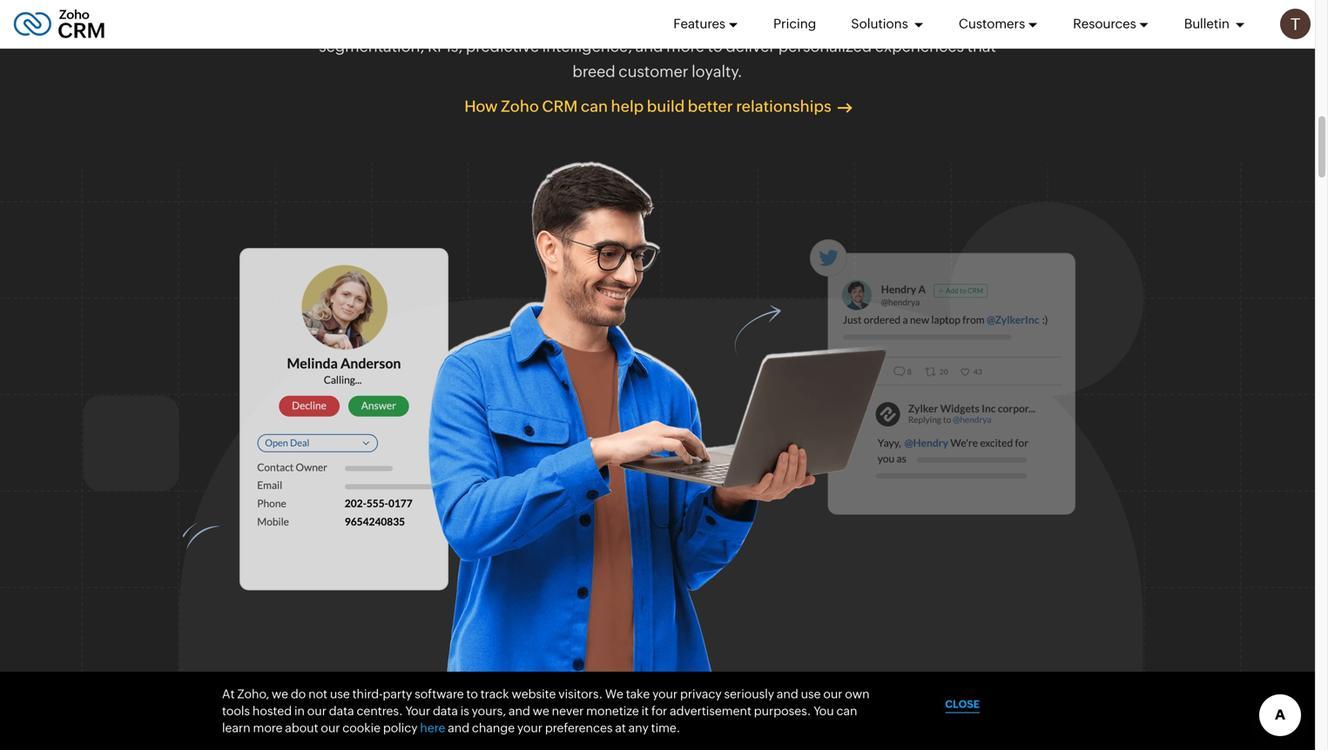 Task type: locate. For each thing, give the bounding box(es) containing it.
tools
[[222, 704, 250, 718]]

your down "website"
[[517, 721, 543, 735]]

data
[[329, 704, 354, 718], [433, 704, 458, 718]]

never
[[552, 704, 584, 718]]

bulletin link
[[1184, 0, 1245, 48]]

zoho crm logo image
[[13, 5, 105, 43]]

own
[[845, 687, 870, 701]]

0 vertical spatial to
[[708, 38, 723, 55]]

can inside you can harness the power of omni-channel presence, segmentation, kpis, predictive intelligence, and more to deliver personalized experiences that breed customer loyalty.
[[587, 12, 614, 30]]

can up intelligence,
[[587, 12, 614, 30]]

about
[[285, 721, 318, 735]]

use right not
[[330, 687, 350, 701]]

visitors.
[[558, 687, 603, 701]]

0 horizontal spatial data
[[329, 704, 354, 718]]

features
[[673, 16, 725, 31]]

to up loyalty.
[[708, 38, 723, 55]]

1 horizontal spatial use
[[801, 687, 821, 701]]

take
[[626, 687, 650, 701]]

1 use from the left
[[330, 687, 350, 701]]

third-
[[352, 687, 383, 701]]

use
[[330, 687, 350, 701], [801, 687, 821, 701]]

more
[[666, 38, 704, 55], [253, 721, 283, 735]]

and down "website"
[[509, 704, 530, 718]]

can
[[587, 12, 614, 30], [581, 98, 608, 116], [836, 704, 857, 718]]

0 vertical spatial can
[[587, 12, 614, 30]]

1 vertical spatial your
[[517, 721, 543, 735]]

1 horizontal spatial more
[[666, 38, 704, 55]]

contact card image
[[239, 248, 448, 591]]

power
[[704, 12, 751, 30]]

hosted
[[252, 704, 292, 718]]

we left "do"
[[272, 687, 288, 701]]

bulletin
[[1184, 16, 1232, 31]]

intelligence,
[[542, 38, 632, 55]]

privacy
[[680, 687, 722, 701]]

2 data from the left
[[433, 704, 458, 718]]

customers
[[959, 16, 1025, 31]]

our up you
[[823, 687, 843, 701]]

1 horizontal spatial your
[[652, 687, 678, 701]]

data down software
[[433, 704, 458, 718]]

data up cookie
[[329, 704, 354, 718]]

your
[[652, 687, 678, 701], [517, 721, 543, 735]]

preferences
[[545, 721, 613, 735]]

and down harness
[[635, 38, 663, 55]]

more inside you can harness the power of omni-channel presence, segmentation, kpis, predictive intelligence, and more to deliver personalized experiences that breed customer loyalty.
[[666, 38, 704, 55]]

0 horizontal spatial use
[[330, 687, 350, 701]]

not
[[308, 687, 327, 701]]

omni-
[[772, 12, 814, 30]]

customer
[[619, 63, 688, 80]]

can left help
[[581, 98, 608, 116]]

you can harness the power of omni-channel presence, segmentation, kpis, predictive intelligence, and more to deliver personalized experiences that breed customer loyalty.
[[319, 12, 996, 80]]

your up for
[[652, 687, 678, 701]]

at
[[615, 721, 626, 735]]

your inside at zoho, we do not use third-party software to track website visitors. we take your privacy seriously and use our own tools hosted in our data centres. your data is yours, and we never monetize it for advertisement purposes. you can learn more about our cookie policy
[[652, 687, 678, 701]]

it
[[642, 704, 649, 718]]

and inside you can harness the power of omni-channel presence, segmentation, kpis, predictive intelligence, and more to deliver personalized experiences that breed customer loyalty.
[[635, 38, 663, 55]]

zoho,
[[237, 687, 269, 701]]

1 horizontal spatial to
[[708, 38, 723, 55]]

1 vertical spatial more
[[253, 721, 283, 735]]

centres.
[[357, 704, 403, 718]]

0 horizontal spatial your
[[517, 721, 543, 735]]

resources link
[[1073, 0, 1149, 48]]

0 vertical spatial your
[[652, 687, 678, 701]]

can down own
[[836, 704, 857, 718]]

do
[[291, 687, 306, 701]]

we
[[272, 687, 288, 701], [533, 704, 549, 718]]

to
[[708, 38, 723, 55], [466, 687, 478, 701]]

can inside at zoho, we do not use third-party software to track website visitors. we take your privacy seriously and use our own tools hosted in our data centres. your data is yours, and we never monetize it for advertisement purposes. you can learn more about our cookie policy
[[836, 704, 857, 718]]

0 vertical spatial we
[[272, 687, 288, 701]]

0 vertical spatial our
[[823, 687, 843, 701]]

2 vertical spatial our
[[321, 721, 340, 735]]

for
[[651, 704, 667, 718]]

1 horizontal spatial we
[[533, 704, 549, 718]]

at
[[222, 687, 235, 701]]

harness
[[617, 12, 674, 30]]

policy
[[383, 721, 418, 735]]

our right about
[[321, 721, 340, 735]]

1 horizontal spatial data
[[433, 704, 458, 718]]

more down hosted
[[253, 721, 283, 735]]

1 vertical spatial can
[[581, 98, 608, 116]]

party
[[383, 687, 412, 701]]

we down "website"
[[533, 704, 549, 718]]

and up purposes.
[[777, 687, 798, 701]]

1 vertical spatial to
[[466, 687, 478, 701]]

2 vertical spatial can
[[836, 704, 857, 718]]

0 vertical spatial more
[[666, 38, 704, 55]]

use up you
[[801, 687, 821, 701]]

and
[[635, 38, 663, 55], [777, 687, 798, 701], [509, 704, 530, 718], [448, 721, 469, 735]]

monetize
[[586, 704, 639, 718]]

features link
[[673, 0, 738, 48]]

breed
[[572, 63, 615, 80]]

our down not
[[307, 704, 326, 718]]

to up is
[[466, 687, 478, 701]]

0 horizontal spatial more
[[253, 721, 283, 735]]

pricing
[[773, 16, 816, 31]]

our
[[823, 687, 843, 701], [307, 704, 326, 718], [321, 721, 340, 735]]

solutions
[[851, 16, 911, 31]]

0 horizontal spatial to
[[466, 687, 478, 701]]

more down 'the'
[[666, 38, 704, 55]]



Task type: describe. For each thing, give the bounding box(es) containing it.
advertisement
[[670, 704, 751, 718]]

here and change your preferences at any time.
[[420, 721, 680, 735]]

1 data from the left
[[329, 704, 354, 718]]

how
[[464, 98, 498, 116]]

pricing link
[[773, 0, 816, 48]]

seriously
[[724, 687, 774, 701]]

close
[[945, 699, 980, 710]]

here link
[[420, 721, 445, 735]]

at zoho, we do not use third-party software to track website visitors. we take your privacy seriously and use our own tools hosted in our data centres. your data is yours, and we never monetize it for advertisement purposes. you can learn more about our cookie policy
[[222, 687, 870, 735]]

learn
[[222, 721, 250, 735]]

you
[[814, 704, 834, 718]]

here
[[420, 721, 445, 735]]

solutions link
[[851, 0, 924, 48]]

deliver
[[726, 38, 775, 55]]

and down is
[[448, 721, 469, 735]]

the
[[677, 12, 701, 30]]

1 vertical spatial we
[[533, 704, 549, 718]]

we
[[605, 687, 623, 701]]

yours,
[[472, 704, 506, 718]]

your
[[405, 704, 430, 718]]

how zoho crm can help build better relationships
[[464, 98, 831, 116]]

0 horizontal spatial we
[[272, 687, 288, 701]]

website
[[512, 687, 556, 701]]

segmentation,
[[319, 38, 424, 55]]

channel
[[814, 12, 873, 30]]

crm home banner image
[[427, 161, 888, 686]]

zoho
[[501, 98, 539, 116]]

relationships
[[736, 98, 831, 116]]

in
[[294, 704, 305, 718]]

personalized
[[778, 38, 872, 55]]

2 use from the left
[[801, 687, 821, 701]]

software
[[415, 687, 464, 701]]

resources
[[1073, 16, 1136, 31]]

1 vertical spatial our
[[307, 704, 326, 718]]

predictive
[[466, 38, 539, 55]]

is
[[460, 704, 469, 718]]

any
[[628, 721, 649, 735]]

to inside at zoho, we do not use third-party software to track website visitors. we take your privacy seriously and use our own tools hosted in our data centres. your data is yours, and we never monetize it for advertisement purposes. you can learn more about our cookie policy
[[466, 687, 478, 701]]

help
[[611, 98, 644, 116]]

terry turtle image
[[1280, 9, 1311, 39]]

change
[[472, 721, 515, 735]]

social media card image
[[810, 240, 1075, 515]]

you
[[557, 12, 584, 30]]

cookie
[[342, 721, 381, 735]]

experiences
[[875, 38, 964, 55]]

of
[[754, 12, 769, 30]]

that
[[967, 38, 996, 55]]

build
[[647, 98, 685, 116]]

to inside you can harness the power of omni-channel presence, segmentation, kpis, predictive intelligence, and more to deliver personalized experiences that breed customer loyalty.
[[708, 38, 723, 55]]

presence,
[[876, 12, 948, 30]]

more inside at zoho, we do not use third-party software to track website visitors. we take your privacy seriously and use our own tools hosted in our data centres. your data is yours, and we never monetize it for advertisement purposes. you can learn more about our cookie policy
[[253, 721, 283, 735]]

loyalty.
[[692, 63, 742, 80]]

kpis,
[[428, 38, 463, 55]]

purposes.
[[754, 704, 811, 718]]

crm
[[542, 98, 578, 116]]

time.
[[651, 721, 680, 735]]

track
[[480, 687, 509, 701]]

better
[[688, 98, 733, 116]]



Task type: vqa. For each thing, say whether or not it's contained in the screenshot.
loyalty.
yes



